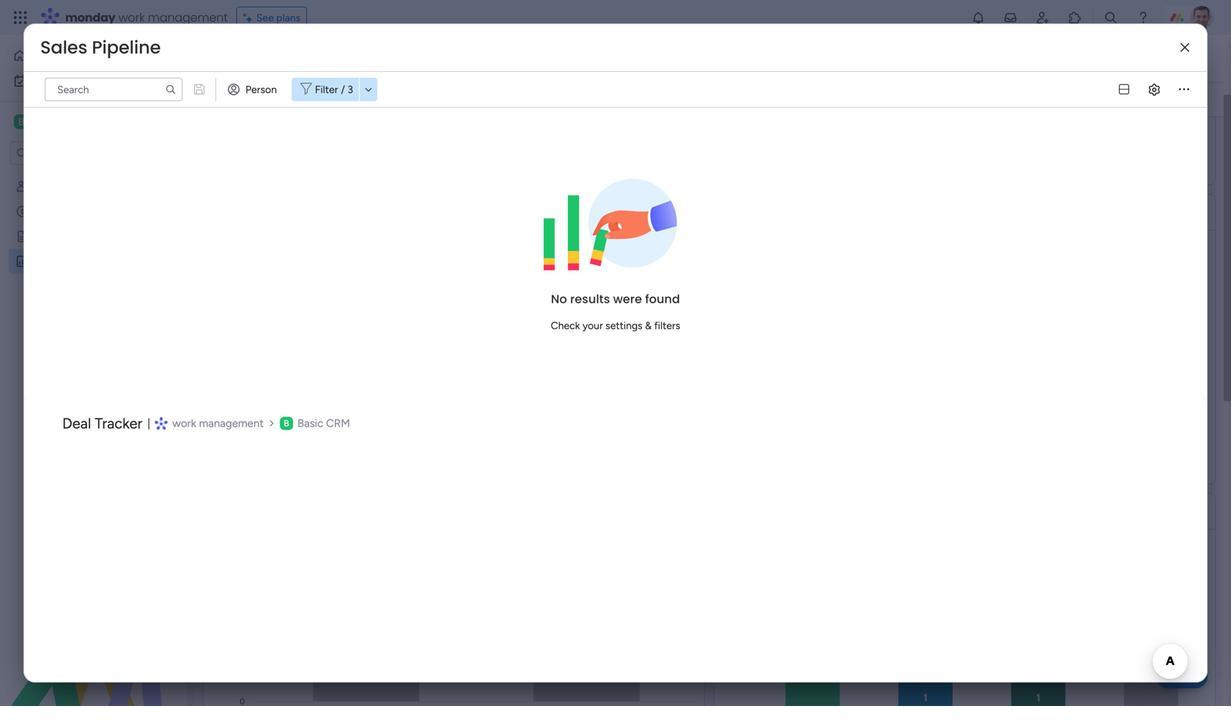 Task type: describe. For each thing, give the bounding box(es) containing it.
search image
[[165, 84, 177, 95]]

work management
[[172, 417, 264, 430]]

my
[[34, 74, 48, 87]]

check
[[551, 319, 580, 332]]

arrow down image inside sales dashboard banner
[[732, 91, 749, 109]]

monday work management
[[65, 9, 228, 26]]

sales for sales pipeline
[[40, 35, 87, 60]]

filters
[[655, 319, 681, 332]]

$104,000
[[337, 56, 572, 121]]

b for rightmost workspace icon
[[284, 418, 289, 428]]

person
[[246, 83, 277, 96]]

2 vertical spatial work
[[172, 417, 196, 430]]

$208,000
[[844, 56, 1087, 121]]

my work
[[34, 74, 73, 87]]

select product image
[[13, 10, 28, 25]]

sales dashboard banner
[[194, 35, 1225, 117]]

add widget button
[[212, 88, 298, 111]]

dapulse x slim image
[[1181, 42, 1190, 53]]

see plans button
[[237, 7, 307, 29]]

&
[[646, 319, 652, 332]]

home link
[[9, 44, 178, 67]]

filter / 3
[[315, 83, 353, 96]]

add widget
[[238, 93, 292, 106]]

more dots image
[[1180, 84, 1190, 95]]

my work link
[[9, 69, 178, 92]]

workspace image inside b button
[[14, 114, 29, 130]]

work for monday
[[118, 9, 145, 26]]

monday marketplace image
[[1068, 10, 1083, 25]]

search everything image
[[1104, 10, 1119, 25]]

filter dashboard by text search field inside sales dashboard banner
[[437, 88, 571, 111]]

tracker
[[95, 415, 142, 432]]

notifications image
[[972, 10, 986, 25]]

sales for sales dashboard
[[221, 42, 282, 75]]

0 vertical spatial management
[[148, 9, 228, 26]]

no
[[551, 291, 567, 307]]

add
[[238, 93, 257, 106]]

Sales Pipeline field
[[37, 35, 164, 60]]

|
[[148, 417, 150, 430]]

deal
[[62, 415, 91, 432]]

see
[[256, 11, 274, 24]]

1 horizontal spatial workspace image
[[280, 417, 293, 430]]

monday
[[65, 9, 116, 26]]

0 horizontal spatial filter dashboard by text search field
[[45, 78, 183, 101]]

3
[[348, 83, 353, 96]]

were
[[614, 291, 643, 307]]

see plans
[[256, 11, 301, 24]]

your
[[583, 319, 603, 332]]



Task type: locate. For each thing, give the bounding box(es) containing it.
0 vertical spatial work
[[118, 9, 145, 26]]

sales pipeline
[[40, 35, 161, 60]]

1
[[331, 93, 335, 106]]

0 horizontal spatial workspace image
[[14, 114, 29, 130]]

work right my
[[50, 74, 73, 87]]

/
[[341, 83, 345, 96]]

crm
[[326, 417, 350, 430]]

sales dashboard
[[221, 42, 417, 75]]

option
[[0, 173, 187, 176]]

basic crm
[[298, 417, 350, 430]]

settings image
[[1189, 92, 1204, 107]]

dashboard
[[288, 42, 417, 75]]

board
[[389, 93, 416, 106]]

list box
[[0, 171, 187, 472]]

settings
[[606, 319, 643, 332]]

filter
[[315, 83, 338, 96]]

my work option
[[9, 69, 178, 92]]

home
[[32, 49, 60, 62]]

help button
[[1157, 664, 1209, 689]]

work for my
[[50, 74, 73, 87]]

sales inside banner
[[221, 42, 282, 75]]

help image
[[1137, 10, 1151, 25]]

workspace image
[[14, 114, 29, 130], [280, 417, 293, 430]]

lottie animation image
[[0, 558, 187, 706]]

1 horizontal spatial arrow down image
[[732, 91, 749, 109]]

work right '|'
[[172, 417, 196, 430]]

0 horizontal spatial sales
[[40, 35, 87, 60]]

lottie animation element
[[0, 558, 187, 706]]

1 vertical spatial work
[[50, 74, 73, 87]]

1 horizontal spatial sales
[[221, 42, 282, 75]]

1 horizontal spatial b
[[284, 418, 289, 428]]

arrow down image
[[360, 81, 378, 98], [732, 91, 749, 109]]

home option
[[9, 44, 178, 67]]

help
[[1170, 669, 1196, 684]]

0 horizontal spatial work
[[50, 74, 73, 87]]

no results were found
[[551, 291, 681, 307]]

work
[[118, 9, 145, 26], [50, 74, 73, 87], [172, 417, 196, 430]]

results
[[571, 291, 610, 307]]

0 horizontal spatial b
[[18, 115, 24, 128]]

1 vertical spatial management
[[199, 417, 264, 430]]

Sales Dashboard field
[[217, 42, 420, 75]]

Filter dashboard by text search field
[[45, 78, 183, 101], [437, 88, 571, 111]]

deal tracker
[[62, 415, 142, 432]]

pipeline
[[92, 35, 161, 60]]

connected
[[337, 93, 387, 106]]

update feed image
[[1004, 10, 1019, 25]]

b button
[[10, 109, 143, 134]]

sales up 'my work'
[[40, 35, 87, 60]]

b for workspace icon within b button
[[18, 115, 24, 128]]

v2 split view image
[[1120, 84, 1130, 95]]

1 horizontal spatial filter dashboard by text search field
[[437, 88, 571, 111]]

b inside button
[[18, 115, 24, 128]]

0 horizontal spatial arrow down image
[[360, 81, 378, 98]]

sales up person popup button
[[221, 42, 282, 75]]

found
[[646, 291, 681, 307]]

1 vertical spatial workspace image
[[280, 417, 293, 430]]

None search field
[[437, 88, 571, 111]]

0 vertical spatial b
[[18, 115, 24, 128]]

work up pipeline
[[118, 9, 145, 26]]

1 connected board
[[331, 93, 416, 106]]

work inside option
[[50, 74, 73, 87]]

b
[[18, 115, 24, 128], [284, 418, 289, 428]]

invite members image
[[1036, 10, 1051, 25]]

public dashboard image
[[15, 254, 29, 268]]

1 vertical spatial b
[[284, 418, 289, 428]]

terry turtle image
[[1191, 6, 1214, 29]]

2 horizontal spatial work
[[172, 417, 196, 430]]

None search field
[[45, 78, 183, 101]]

management
[[148, 9, 228, 26], [199, 417, 264, 430]]

public board image
[[15, 230, 29, 243]]

none search field inside sales dashboard banner
[[437, 88, 571, 111]]

basic
[[298, 417, 324, 430]]

check your settings & filters
[[551, 319, 681, 332]]

plans
[[276, 11, 301, 24]]

1 connected board button
[[303, 88, 423, 111]]

person button
[[222, 78, 286, 101]]

0 vertical spatial workspace image
[[14, 114, 29, 130]]

sales
[[40, 35, 87, 60], [221, 42, 282, 75]]

no results image
[[544, 168, 688, 278]]

1 horizontal spatial work
[[118, 9, 145, 26]]

widget
[[260, 93, 292, 106]]



Task type: vqa. For each thing, say whether or not it's contained in the screenshot.
component image
no



